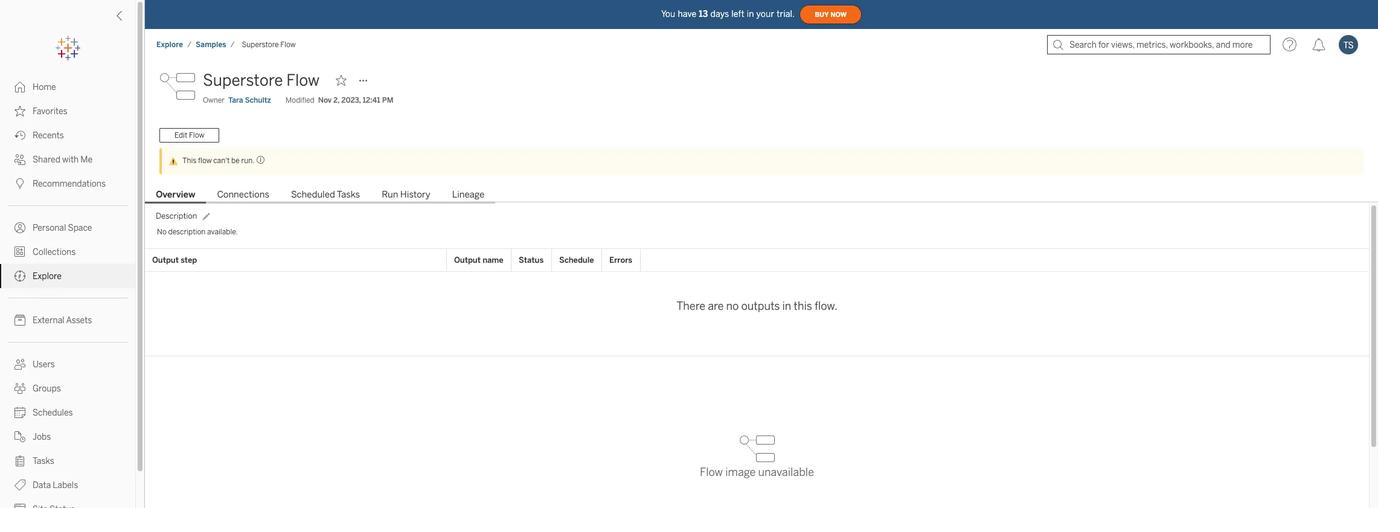 Task type: vqa. For each thing, say whether or not it's contained in the screenshot.
flow
yes



Task type: describe. For each thing, give the bounding box(es) containing it.
you
[[662, 9, 676, 19]]

scheduled
[[291, 189, 335, 200]]

run history
[[382, 189, 431, 200]]

connections
[[217, 189, 270, 200]]

this flow can't be run.
[[182, 156, 255, 165]]

flow
[[198, 156, 212, 165]]

shared
[[33, 155, 60, 165]]

data labels
[[33, 480, 78, 491]]

owner
[[203, 96, 225, 105]]

your
[[757, 9, 775, 19]]

flow inside button
[[189, 131, 204, 140]]

run.
[[241, 156, 255, 165]]

flow.
[[815, 300, 838, 313]]

owner tara schultz
[[203, 96, 271, 105]]

external assets
[[33, 315, 92, 326]]

groups
[[33, 384, 61, 394]]

now
[[831, 11, 847, 18]]

schedules
[[33, 408, 73, 418]]

0 vertical spatial superstore flow
[[242, 40, 296, 49]]

external assets link
[[0, 308, 135, 332]]

description
[[156, 211, 197, 221]]

there are no outputs in this flow.
[[677, 300, 838, 313]]

buy
[[815, 11, 829, 18]]

with
[[62, 155, 79, 165]]

there
[[677, 300, 706, 313]]

buy now
[[815, 11, 847, 18]]

be
[[231, 156, 240, 165]]

pm
[[382, 96, 394, 105]]

1 vertical spatial explore link
[[0, 264, 135, 288]]

home
[[33, 82, 56, 92]]

0 vertical spatial superstore
[[242, 40, 279, 49]]

superstore inside superstore flow "main content"
[[203, 71, 283, 90]]

schultz
[[245, 96, 271, 105]]

favorites
[[33, 106, 67, 117]]

modified nov 2, 2023, 12:41 pm
[[286, 96, 394, 105]]

tasks inside main navigation. press the up and down arrow keys to access links. 'element'
[[33, 456, 54, 466]]

space
[[68, 223, 92, 233]]

are
[[708, 300, 724, 313]]

2023,
[[342, 96, 361, 105]]

edit flow
[[175, 131, 204, 140]]

recents
[[33, 131, 64, 141]]

output for output name
[[454, 256, 481, 265]]

run
[[382, 189, 398, 200]]

schedule
[[560, 256, 594, 265]]

shared with me link
[[0, 147, 135, 172]]

explore for explore
[[33, 271, 62, 282]]

2 / from the left
[[231, 40, 235, 49]]

this
[[182, 156, 197, 165]]

lineage
[[452, 189, 485, 200]]

tasks link
[[0, 449, 135, 473]]

13
[[699, 9, 708, 19]]

no
[[157, 228, 167, 236]]

jobs link
[[0, 425, 135, 449]]

navigation panel element
[[0, 36, 135, 508]]

personal space
[[33, 223, 92, 233]]

available.
[[207, 228, 238, 236]]

0 vertical spatial explore link
[[156, 40, 184, 50]]

Search for views, metrics, workbooks, and more text field
[[1048, 35, 1271, 54]]

assets
[[66, 315, 92, 326]]

errors
[[610, 256, 633, 265]]

12:41
[[363, 96, 381, 105]]

me
[[81, 155, 93, 165]]

superstore flow main content
[[145, 60, 1379, 508]]

history
[[401, 189, 431, 200]]

trial.
[[777, 9, 795, 19]]

tasks inside 'sub-spaces' tab list
[[337, 189, 360, 200]]



Task type: locate. For each thing, give the bounding box(es) containing it.
labels
[[53, 480, 78, 491]]

output left the name
[[454, 256, 481, 265]]

explore link
[[156, 40, 184, 50], [0, 264, 135, 288]]

users
[[33, 360, 55, 370]]

you have 13 days left in your trial.
[[662, 9, 795, 19]]

explore for explore / samples /
[[157, 40, 183, 49]]

name
[[483, 256, 504, 265]]

home link
[[0, 75, 135, 99]]

description
[[168, 228, 206, 236]]

output name
[[454, 256, 504, 265]]

collections link
[[0, 240, 135, 264]]

data labels link
[[0, 473, 135, 497]]

2,
[[334, 96, 340, 105]]

1 horizontal spatial tasks
[[337, 189, 360, 200]]

/
[[187, 40, 192, 49], [231, 40, 235, 49]]

step
[[181, 256, 197, 265]]

output step
[[152, 256, 197, 265]]

modified
[[286, 96, 315, 105]]

superstore
[[242, 40, 279, 49], [203, 71, 283, 90]]

external
[[33, 315, 64, 326]]

flow image unavailable
[[700, 466, 815, 479]]

main navigation. press the up and down arrow keys to access links. element
[[0, 75, 135, 508]]

2 output from the left
[[454, 256, 481, 265]]

users link
[[0, 352, 135, 376]]

1 horizontal spatial /
[[231, 40, 235, 49]]

in left this
[[783, 300, 792, 313]]

no description available.
[[157, 228, 238, 236]]

no
[[727, 300, 739, 313]]

0 horizontal spatial tasks
[[33, 456, 54, 466]]

image
[[726, 466, 756, 479]]

samples link
[[195, 40, 227, 50]]

tasks right scheduled
[[337, 189, 360, 200]]

0 horizontal spatial in
[[747, 9, 755, 19]]

schedules link
[[0, 401, 135, 425]]

tara schultz link
[[228, 95, 271, 106]]

/ right samples link
[[231, 40, 235, 49]]

1 output from the left
[[152, 256, 179, 265]]

output
[[152, 256, 179, 265], [454, 256, 481, 265]]

overview
[[156, 189, 195, 200]]

flow run requirements:
the flow must have at least one output step. image
[[255, 155, 265, 164]]

explore left samples link
[[157, 40, 183, 49]]

superstore up owner tara schultz
[[203, 71, 283, 90]]

groups link
[[0, 376, 135, 401]]

1 vertical spatial superstore flow
[[203, 71, 320, 90]]

in inside superstore flow "main content"
[[783, 300, 792, 313]]

explore / samples /
[[157, 40, 235, 49]]

0 horizontal spatial explore
[[33, 271, 62, 282]]

superstore flow
[[242, 40, 296, 49], [203, 71, 320, 90]]

/ left samples
[[187, 40, 192, 49]]

1 horizontal spatial explore link
[[156, 40, 184, 50]]

0 vertical spatial tasks
[[337, 189, 360, 200]]

personal space link
[[0, 216, 135, 240]]

superstore flow element
[[238, 40, 300, 49]]

edit
[[175, 131, 188, 140]]

0 vertical spatial explore
[[157, 40, 183, 49]]

have
[[678, 9, 697, 19]]

edit flow button
[[160, 128, 220, 143]]

superstore flow inside "main content"
[[203, 71, 320, 90]]

output for output step
[[152, 256, 179, 265]]

explore link down collections
[[0, 264, 135, 288]]

recommendations
[[33, 179, 106, 189]]

favorites link
[[0, 99, 135, 123]]

explore
[[157, 40, 183, 49], [33, 271, 62, 282]]

0 horizontal spatial /
[[187, 40, 192, 49]]

explore down collections
[[33, 271, 62, 282]]

sub-spaces tab list
[[145, 188, 1379, 204]]

0 horizontal spatial explore link
[[0, 264, 135, 288]]

1 horizontal spatial explore
[[157, 40, 183, 49]]

explore inside main navigation. press the up and down arrow keys to access links. 'element'
[[33, 271, 62, 282]]

scheduled tasks
[[291, 189, 360, 200]]

status
[[519, 256, 544, 265]]

collections
[[33, 247, 76, 257]]

recents link
[[0, 123, 135, 147]]

1 vertical spatial explore
[[33, 271, 62, 282]]

left
[[732, 9, 745, 19]]

recommendations link
[[0, 172, 135, 196]]

1 vertical spatial in
[[783, 300, 792, 313]]

buy now button
[[800, 5, 862, 24]]

samples
[[196, 40, 226, 49]]

1 horizontal spatial in
[[783, 300, 792, 313]]

1 / from the left
[[187, 40, 192, 49]]

tasks down 'jobs'
[[33, 456, 54, 466]]

can't
[[214, 156, 230, 165]]

tara
[[228, 96, 243, 105]]

1 horizontal spatial output
[[454, 256, 481, 265]]

superstore right samples
[[242, 40, 279, 49]]

0 horizontal spatial output
[[152, 256, 179, 265]]

1 vertical spatial superstore
[[203, 71, 283, 90]]

personal
[[33, 223, 66, 233]]

nov
[[318, 96, 332, 105]]

shared with me
[[33, 155, 93, 165]]

explore link left samples link
[[156, 40, 184, 50]]

this
[[794, 300, 813, 313]]

data
[[33, 480, 51, 491]]

flow
[[281, 40, 296, 49], [287, 71, 320, 90], [189, 131, 204, 140], [700, 466, 723, 479]]

days
[[711, 9, 730, 19]]

jobs
[[33, 432, 51, 442]]

output left step
[[152, 256, 179, 265]]

in
[[747, 9, 755, 19], [783, 300, 792, 313]]

0 vertical spatial in
[[747, 9, 755, 19]]

flow image
[[160, 68, 196, 105]]

unavailable
[[759, 466, 815, 479]]

outputs
[[742, 300, 780, 313]]

1 vertical spatial tasks
[[33, 456, 54, 466]]

in right left
[[747, 9, 755, 19]]



